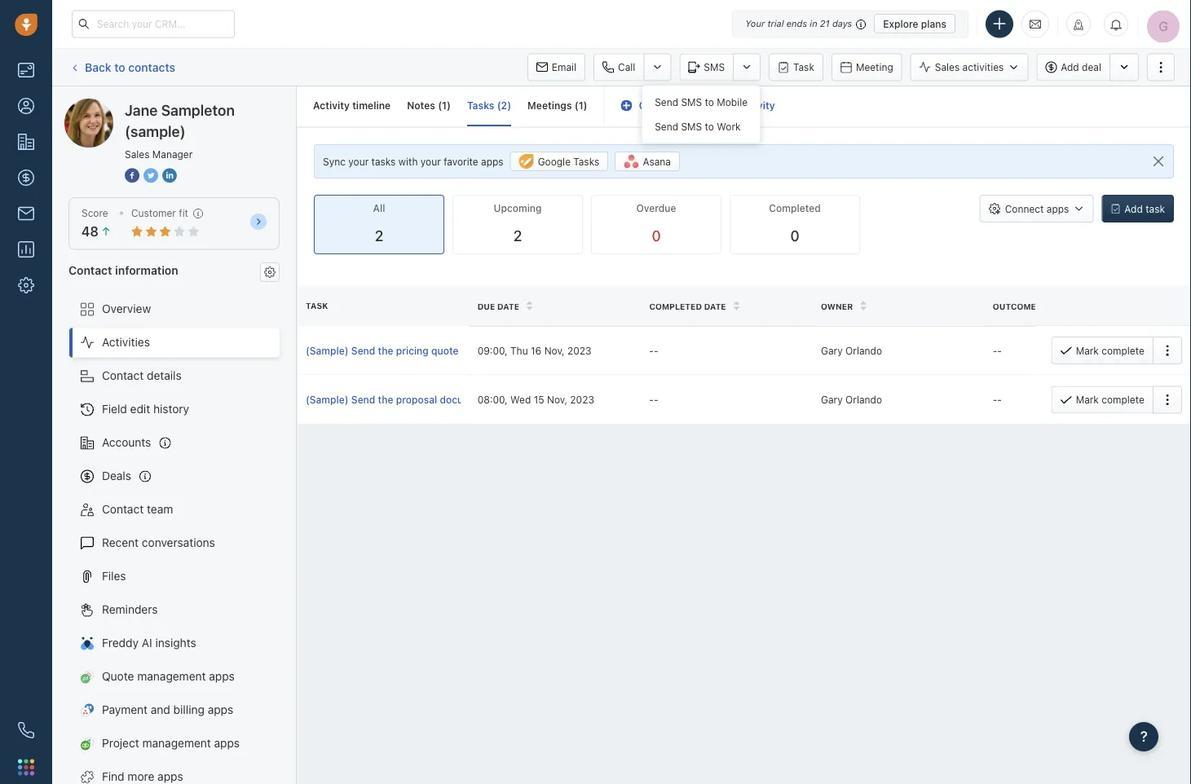 Task type: vqa. For each thing, say whether or not it's contained in the screenshot.
Connect apps button
yes



Task type: locate. For each thing, give the bounding box(es) containing it.
21
[[820, 18, 830, 29]]

the for proposal
[[378, 394, 394, 406]]

asana button
[[615, 152, 680, 171]]

-
[[650, 345, 654, 357], [654, 345, 659, 357], [993, 345, 998, 357], [998, 345, 1002, 357], [650, 394, 654, 406], [654, 394, 659, 406], [993, 394, 998, 406], [998, 394, 1002, 406]]

1 horizontal spatial sales
[[935, 62, 960, 73]]

2023
[[568, 345, 592, 357], [570, 394, 595, 406]]

1 vertical spatial contact
[[102, 369, 144, 383]]

0 horizontal spatial date
[[498, 302, 520, 311]]

1 date from the left
[[498, 302, 520, 311]]

3 ) from the left
[[584, 100, 588, 111]]

3 ( from the left
[[575, 100, 579, 111]]

2 ) from the left
[[507, 100, 511, 111]]

0 horizontal spatial add
[[1061, 62, 1080, 73]]

2 mark complete button from the top
[[1052, 386, 1153, 414]]

management up payment and billing apps
[[137, 670, 206, 684]]

jane
[[97, 98, 122, 112], [125, 101, 158, 119]]

1 orlando from the top
[[846, 345, 883, 357]]

0 vertical spatial (sample)
[[306, 345, 349, 357]]

sampleton down contacts
[[125, 98, 182, 112]]

contacts
[[128, 60, 175, 74]]

) for notes ( 1 )
[[447, 100, 451, 111]]

( for tasks
[[497, 100, 501, 111]]

1 right notes
[[442, 100, 447, 111]]

1 ( from the left
[[438, 100, 442, 111]]

( right meetings
[[575, 100, 579, 111]]

task down your trial ends in 21 days at the right of page
[[794, 62, 815, 73]]

phone image
[[18, 723, 34, 739]]

task
[[794, 62, 815, 73], [306, 301, 328, 310]]

thu
[[511, 345, 528, 357]]

(sample) up manager
[[185, 98, 231, 112]]

the
[[378, 345, 394, 357], [378, 394, 394, 406]]

1 vertical spatial gary
[[821, 394, 843, 406]]

task up (sample) send the pricing quote
[[306, 301, 328, 310]]

sales activities button
[[911, 53, 1037, 81], [911, 53, 1029, 81]]

08:00,
[[478, 394, 508, 406]]

the for pricing
[[378, 345, 394, 357]]

gary for 09:00, thu 16 nov, 2023
[[821, 345, 843, 357]]

0 horizontal spatial completed
[[650, 302, 702, 311]]

1 for notes ( 1 )
[[442, 100, 447, 111]]

0 vertical spatial orlando
[[846, 345, 883, 357]]

nov, for 15
[[547, 394, 568, 406]]

) right notes
[[447, 100, 451, 111]]

( left meetings
[[497, 100, 501, 111]]

notes ( 1 )
[[407, 100, 451, 111]]

1 vertical spatial tasks
[[574, 156, 600, 167]]

to for send sms to mobile
[[705, 97, 714, 108]]

sms down custom
[[681, 121, 702, 132]]

1 gary from the top
[[821, 345, 843, 357]]

quote
[[432, 345, 459, 357]]

2 1 from the left
[[579, 100, 584, 111]]

0 vertical spatial sales
[[935, 62, 960, 73]]

0 vertical spatial tasks
[[467, 100, 495, 111]]

0 horizontal spatial jane
[[97, 98, 122, 112]]

2 the from the top
[[378, 394, 394, 406]]

1 vertical spatial complete
[[1102, 394, 1145, 406]]

1 vertical spatial 2023
[[570, 394, 595, 406]]

nov, right 16 on the top left of page
[[545, 345, 565, 357]]

date
[[498, 302, 520, 311], [704, 302, 726, 311]]

0 vertical spatial the
[[378, 345, 394, 357]]

field
[[102, 403, 127, 416]]

ai
[[142, 637, 152, 650]]

0 vertical spatial to
[[114, 60, 125, 74]]

1 horizontal spatial tasks
[[574, 156, 600, 167]]

0 vertical spatial (sample)
[[185, 98, 231, 112]]

upcoming
[[494, 203, 542, 214]]

deals
[[102, 469, 131, 483]]

billing
[[173, 704, 205, 717]]

custom
[[674, 100, 710, 111]]

1 vertical spatial mark complete
[[1077, 394, 1145, 406]]

the left proposal at bottom left
[[378, 394, 394, 406]]

sales up facebook circled image
[[125, 148, 150, 160]]

explore plans
[[884, 18, 947, 29]]

add inside add task button
[[1125, 203, 1143, 215]]

1 vertical spatial nov,
[[547, 394, 568, 406]]

sampleton
[[125, 98, 182, 112], [161, 101, 235, 119]]

in
[[810, 18, 818, 29]]

1 (sample) from the top
[[306, 345, 349, 357]]

sales for sales manager
[[125, 148, 150, 160]]

1 gary orlando from the top
[[821, 345, 883, 357]]

field edit history
[[102, 403, 189, 416]]

all
[[373, 203, 385, 214]]

0 vertical spatial completed
[[769, 203, 821, 214]]

asana
[[643, 156, 671, 167]]

meetings
[[528, 100, 572, 111]]

mark
[[1077, 345, 1100, 357], [1077, 394, 1100, 406]]

management for quote
[[137, 670, 206, 684]]

tasks right google
[[574, 156, 600, 167]]

1 horizontal spatial date
[[704, 302, 726, 311]]

2 mark complete from the top
[[1077, 394, 1145, 406]]

1
[[442, 100, 447, 111], [579, 100, 584, 111]]

2 horizontal spatial 2
[[514, 227, 522, 245]]

2 left meetings
[[501, 100, 507, 111]]

1 horizontal spatial jane
[[125, 101, 158, 119]]

0 vertical spatial mark complete button
[[1052, 337, 1153, 365]]

apps
[[481, 156, 504, 167], [1047, 203, 1070, 215], [209, 670, 235, 684], [208, 704, 233, 717], [214, 737, 240, 750], [158, 770, 183, 784]]

0 horizontal spatial 2
[[375, 227, 384, 245]]

1 horizontal spatial your
[[421, 156, 441, 167]]

work
[[717, 121, 741, 132]]

1 vertical spatial task
[[306, 301, 328, 310]]

1 vertical spatial to
[[705, 97, 714, 108]]

0 horizontal spatial sales
[[125, 148, 150, 160]]

sms up send sms to mobile
[[704, 62, 725, 73]]

1 vertical spatial orlando
[[846, 394, 883, 406]]

orlando for 08:00, wed 15 nov, 2023
[[846, 394, 883, 406]]

1 horizontal spatial task
[[794, 62, 815, 73]]

0 vertical spatial mark complete
[[1077, 345, 1145, 357]]

) for meetings ( 1 )
[[584, 100, 588, 111]]

0 vertical spatial gary
[[821, 345, 843, 357]]

nov,
[[545, 345, 565, 357], [547, 394, 568, 406]]

jane sampleton (sample)
[[97, 98, 231, 112], [125, 101, 235, 140]]

meeting
[[856, 62, 894, 73]]

0 horizontal spatial 0
[[652, 227, 661, 245]]

send left pricing
[[351, 345, 375, 357]]

(sample) send the proposal document
[[306, 394, 488, 406]]

2 0 from the left
[[791, 227, 800, 245]]

jane down contacts
[[125, 101, 158, 119]]

2 vertical spatial to
[[705, 121, 714, 132]]

nov, right 15
[[547, 394, 568, 406]]

1 horizontal spatial )
[[507, 100, 511, 111]]

2 down upcoming at left
[[514, 227, 522, 245]]

1 vertical spatial management
[[142, 737, 211, 750]]

1 horizontal spatial 2
[[501, 100, 507, 111]]

sales left activities
[[935, 62, 960, 73]]

the left pricing
[[378, 345, 394, 357]]

your right 'sync'
[[348, 156, 369, 167]]

2 horizontal spatial )
[[584, 100, 588, 111]]

2 orlando from the top
[[846, 394, 883, 406]]

1 vertical spatial mark
[[1077, 394, 1100, 406]]

0 vertical spatial gary orlando
[[821, 345, 883, 357]]

your right with
[[421, 156, 441, 167]]

tasks inside button
[[574, 156, 600, 167]]

)
[[447, 100, 451, 111], [507, 100, 511, 111], [584, 100, 588, 111]]

gary
[[821, 345, 843, 357], [821, 394, 843, 406]]

1 horizontal spatial 0
[[791, 227, 800, 245]]

completed
[[769, 203, 821, 214], [650, 302, 702, 311]]

email button
[[528, 53, 586, 81]]

apps right favorite
[[481, 156, 504, 167]]

tasks right notes ( 1 )
[[467, 100, 495, 111]]

1 vertical spatial mark complete button
[[1052, 386, 1153, 414]]

1 ) from the left
[[447, 100, 451, 111]]

08:00, wed 15 nov, 2023
[[478, 394, 595, 406]]

2 ( from the left
[[497, 100, 501, 111]]

date for due date
[[498, 302, 520, 311]]

(sample) up sales manager
[[125, 122, 186, 140]]

1 complete from the top
[[1102, 345, 1145, 357]]

your
[[348, 156, 369, 167], [421, 156, 441, 167]]

2 vertical spatial sms
[[681, 121, 702, 132]]

sales activities
[[935, 62, 1004, 73]]

2 horizontal spatial (
[[575, 100, 579, 111]]

2 (sample) from the top
[[306, 394, 349, 406]]

create custom sales activity
[[639, 100, 775, 111]]

project management apps
[[102, 737, 240, 750]]

0 vertical spatial management
[[137, 670, 206, 684]]

1 right meetings
[[579, 100, 584, 111]]

1 the from the top
[[378, 345, 394, 357]]

add left task
[[1125, 203, 1143, 215]]

(sample) inside (sample) send the pricing quote link
[[306, 345, 349, 357]]

apps down payment and billing apps
[[214, 737, 240, 750]]

0 vertical spatial complete
[[1102, 345, 1145, 357]]

google tasks button
[[510, 152, 609, 171]]

add inside add deal button
[[1061, 62, 1080, 73]]

add task button
[[1102, 195, 1175, 223]]

0 vertical spatial add
[[1061, 62, 1080, 73]]

timeline
[[352, 100, 391, 111]]

2 mark from the top
[[1077, 394, 1100, 406]]

1 vertical spatial the
[[378, 394, 394, 406]]

2 gary orlando from the top
[[821, 394, 883, 406]]

tasks
[[372, 156, 396, 167]]

1 vertical spatial (sample)
[[125, 122, 186, 140]]

1 horizontal spatial add
[[1125, 203, 1143, 215]]

back to contacts link
[[69, 54, 176, 80]]

1 mark complete button from the top
[[1052, 337, 1153, 365]]

1 vertical spatial completed
[[650, 302, 702, 311]]

0 vertical spatial 2023
[[568, 345, 592, 357]]

0 vertical spatial task
[[794, 62, 815, 73]]

contact down activities
[[102, 369, 144, 383]]

more
[[128, 770, 154, 784]]

(sample) for (sample) send the proposal document
[[306, 394, 349, 406]]

2 date from the left
[[704, 302, 726, 311]]

2023 right 15
[[570, 394, 595, 406]]

0 horizontal spatial your
[[348, 156, 369, 167]]

09:00,
[[478, 345, 508, 357]]

0 vertical spatial mark
[[1077, 345, 1100, 357]]

(sample) inside (sample) send the proposal document link
[[306, 394, 349, 406]]

1 horizontal spatial 1
[[579, 100, 584, 111]]

sms up send sms to work
[[681, 97, 702, 108]]

gary for 08:00, wed 15 nov, 2023
[[821, 394, 843, 406]]

) left meetings
[[507, 100, 511, 111]]

sms inside button
[[704, 62, 725, 73]]

1 horizontal spatial completed
[[769, 203, 821, 214]]

0 horizontal spatial )
[[447, 100, 451, 111]]

2 vertical spatial contact
[[102, 503, 144, 516]]

( right notes
[[438, 100, 442, 111]]

2 complete from the top
[[1102, 394, 1145, 406]]

pricing
[[396, 345, 429, 357]]

0 vertical spatial nov,
[[545, 345, 565, 357]]

sales manager
[[125, 148, 193, 160]]

1 vertical spatial sales
[[125, 148, 150, 160]]

google
[[538, 156, 571, 167]]

0 horizontal spatial (
[[438, 100, 442, 111]]

quote
[[102, 670, 134, 684]]

1 mark complete from the top
[[1077, 345, 1145, 357]]

0 vertical spatial sms
[[704, 62, 725, 73]]

1 mark from the top
[[1077, 345, 1100, 357]]

jane down back on the left
[[97, 98, 122, 112]]

1 1 from the left
[[442, 100, 447, 111]]

1 0 from the left
[[652, 227, 661, 245]]

due date
[[478, 302, 520, 311]]

contact up recent
[[102, 503, 144, 516]]

conversations
[[142, 536, 215, 550]]

days
[[833, 18, 853, 29]]

0 for overdue
[[652, 227, 661, 245]]

) right meetings
[[584, 100, 588, 111]]

sales
[[935, 62, 960, 73], [125, 148, 150, 160]]

0 horizontal spatial 1
[[442, 100, 447, 111]]

2023 right 16 on the top left of page
[[568, 345, 592, 357]]

complete
[[1102, 345, 1145, 357], [1102, 394, 1145, 406]]

completed for completed
[[769, 203, 821, 214]]

1 vertical spatial gary orlando
[[821, 394, 883, 406]]

owner
[[821, 302, 853, 311]]

contact down 48
[[69, 263, 112, 277]]

1 vertical spatial add
[[1125, 203, 1143, 215]]

2 gary from the top
[[821, 394, 843, 406]]

2 for all
[[375, 227, 384, 245]]

payment
[[102, 704, 148, 717]]

1 vertical spatial sms
[[681, 97, 702, 108]]

task inside task button
[[794, 62, 815, 73]]

management down payment and billing apps
[[142, 737, 211, 750]]

apps right billing
[[208, 704, 233, 717]]

2 down all
[[375, 227, 384, 245]]

google tasks
[[538, 156, 600, 167]]

add left deal
[[1061, 62, 1080, 73]]

orlando
[[846, 345, 883, 357], [846, 394, 883, 406]]

details
[[147, 369, 182, 383]]

manager
[[152, 148, 193, 160]]

complete for 08:00, wed 15 nov, 2023
[[1102, 394, 1145, 406]]

freddy
[[102, 637, 139, 650]]

0 vertical spatial contact
[[69, 263, 112, 277]]

1 horizontal spatial (
[[497, 100, 501, 111]]

1 vertical spatial (sample)
[[306, 394, 349, 406]]



Task type: describe. For each thing, give the bounding box(es) containing it.
edit
[[130, 403, 150, 416]]

mark complete for 09:00, thu 16 nov, 2023
[[1077, 345, 1145, 357]]

sales
[[712, 100, 737, 111]]

quote management apps
[[102, 670, 235, 684]]

contact for contact information
[[69, 263, 112, 277]]

add for add task
[[1125, 203, 1143, 215]]

add task
[[1125, 203, 1166, 215]]

(sample) inside "jane sampleton (sample)"
[[125, 122, 186, 140]]

) for tasks ( 2 )
[[507, 100, 511, 111]]

sales for sales activities
[[935, 62, 960, 73]]

and
[[151, 704, 170, 717]]

call link
[[594, 53, 644, 81]]

find more apps
[[102, 770, 183, 784]]

freddy ai insights
[[102, 637, 196, 650]]

twitter circled image
[[144, 166, 158, 184]]

48
[[82, 224, 99, 240]]

team
[[147, 503, 173, 516]]

gary orlando for 09:00, thu 16 nov, 2023
[[821, 345, 883, 357]]

linkedin circled image
[[162, 166, 177, 184]]

your trial ends in 21 days
[[746, 18, 853, 29]]

(sample) send the proposal document link
[[306, 393, 488, 407]]

recent conversations
[[102, 536, 215, 550]]

( for meetings
[[575, 100, 579, 111]]

back to contacts
[[85, 60, 175, 74]]

trial
[[768, 18, 784, 29]]

2 your from the left
[[421, 156, 441, 167]]

insights
[[155, 637, 196, 650]]

mark complete button for 08:00, wed 15 nov, 2023
[[1052, 386, 1153, 414]]

contact for contact details
[[102, 369, 144, 383]]

0 horizontal spatial task
[[306, 301, 328, 310]]

your
[[746, 18, 765, 29]]

mark for 08:00, wed 15 nov, 2023
[[1077, 394, 1100, 406]]

2023 for 08:00, wed 15 nov, 2023
[[570, 394, 595, 406]]

reminders
[[102, 603, 158, 617]]

complete for 09:00, thu 16 nov, 2023
[[1102, 345, 1145, 357]]

0 for completed
[[791, 227, 800, 245]]

jane inside "jane sampleton (sample)"
[[125, 101, 158, 119]]

09:00, thu 16 nov, 2023
[[478, 345, 592, 357]]

with
[[399, 156, 418, 167]]

overview
[[102, 302, 151, 316]]

connect apps
[[1005, 203, 1070, 215]]

to inside back to contacts link
[[114, 60, 125, 74]]

orlando for 09:00, thu 16 nov, 2023
[[846, 345, 883, 357]]

48 button
[[82, 224, 112, 240]]

files
[[102, 570, 126, 583]]

information
[[115, 263, 178, 277]]

(sample) send the pricing quote
[[306, 345, 459, 357]]

add deal button
[[1037, 53, 1110, 81]]

contact information
[[69, 263, 178, 277]]

mng settings image
[[264, 267, 276, 278]]

16
[[531, 345, 542, 357]]

fit
[[179, 208, 188, 219]]

contact team
[[102, 503, 173, 516]]

freshworks switcher image
[[18, 760, 34, 776]]

wed
[[511, 394, 531, 406]]

apps right more
[[158, 770, 183, 784]]

activities
[[963, 62, 1004, 73]]

plans
[[922, 18, 947, 29]]

explore plans link
[[875, 14, 956, 33]]

1 your from the left
[[348, 156, 369, 167]]

due
[[478, 302, 495, 311]]

mark complete button for 09:00, thu 16 nov, 2023
[[1052, 337, 1153, 365]]

notes
[[407, 100, 436, 111]]

( for notes
[[438, 100, 442, 111]]

gary orlando for 08:00, wed 15 nov, 2023
[[821, 394, 883, 406]]

send down create
[[655, 121, 679, 132]]

jane sampleton (sample) down contacts
[[97, 98, 231, 112]]

find
[[102, 770, 125, 784]]

facebook circled image
[[125, 166, 139, 184]]

tasks ( 2 )
[[467, 100, 511, 111]]

add for add deal
[[1061, 62, 1080, 73]]

email
[[552, 62, 577, 73]]

date for completed date
[[704, 302, 726, 311]]

customer fit
[[131, 208, 188, 219]]

jane sampleton (sample) up manager
[[125, 101, 235, 140]]

15
[[534, 394, 545, 406]]

contact for contact team
[[102, 503, 144, 516]]

connect
[[1005, 203, 1044, 215]]

create custom sales activity link
[[621, 100, 775, 111]]

sms button
[[680, 53, 733, 81]]

send down (sample) send the pricing quote
[[351, 394, 375, 406]]

apps up payment and billing apps
[[209, 670, 235, 684]]

activity timeline
[[313, 100, 391, 111]]

meeting button
[[832, 53, 903, 81]]

nov, for 16
[[545, 345, 565, 357]]

overdue
[[637, 203, 677, 214]]

to for send sms to work
[[705, 121, 714, 132]]

sms for work
[[681, 121, 702, 132]]

completed for completed date
[[650, 302, 702, 311]]

sms for mobile
[[681, 97, 702, 108]]

0 horizontal spatial tasks
[[467, 100, 495, 111]]

outcome
[[993, 302, 1037, 311]]

deal
[[1082, 62, 1102, 73]]

favorite
[[444, 156, 479, 167]]

mark for 09:00, thu 16 nov, 2023
[[1077, 345, 1100, 357]]

call
[[618, 62, 636, 73]]

2023 for 09:00, thu 16 nov, 2023
[[568, 345, 592, 357]]

management for project
[[142, 737, 211, 750]]

score
[[82, 208, 108, 219]]

activity
[[740, 100, 775, 111]]

sync your tasks with your favorite apps
[[323, 156, 504, 167]]

sampleton up manager
[[161, 101, 235, 119]]

apps right connect
[[1047, 203, 1070, 215]]

mobile
[[717, 97, 748, 108]]

contact details
[[102, 369, 182, 383]]

send sms to mobile
[[655, 97, 748, 108]]

back
[[85, 60, 111, 74]]

activity
[[313, 100, 350, 111]]

sync
[[323, 156, 346, 167]]

2 for upcoming
[[514, 227, 522, 245]]

phone element
[[10, 715, 42, 747]]

add deal
[[1061, 62, 1102, 73]]

email image
[[1030, 17, 1042, 31]]

task button
[[769, 53, 824, 81]]

meetings ( 1 )
[[528, 100, 588, 111]]

ends
[[787, 18, 808, 29]]

send up send sms to work
[[655, 97, 679, 108]]

Search your CRM... text field
[[72, 10, 235, 38]]

completed date
[[650, 302, 726, 311]]

(sample) send the pricing quote link
[[306, 344, 461, 358]]

1 for meetings ( 1 )
[[579, 100, 584, 111]]

mark complete for 08:00, wed 15 nov, 2023
[[1077, 394, 1145, 406]]

(sample) for (sample) send the pricing quote
[[306, 345, 349, 357]]

call button
[[594, 53, 644, 81]]

document
[[440, 394, 488, 406]]



